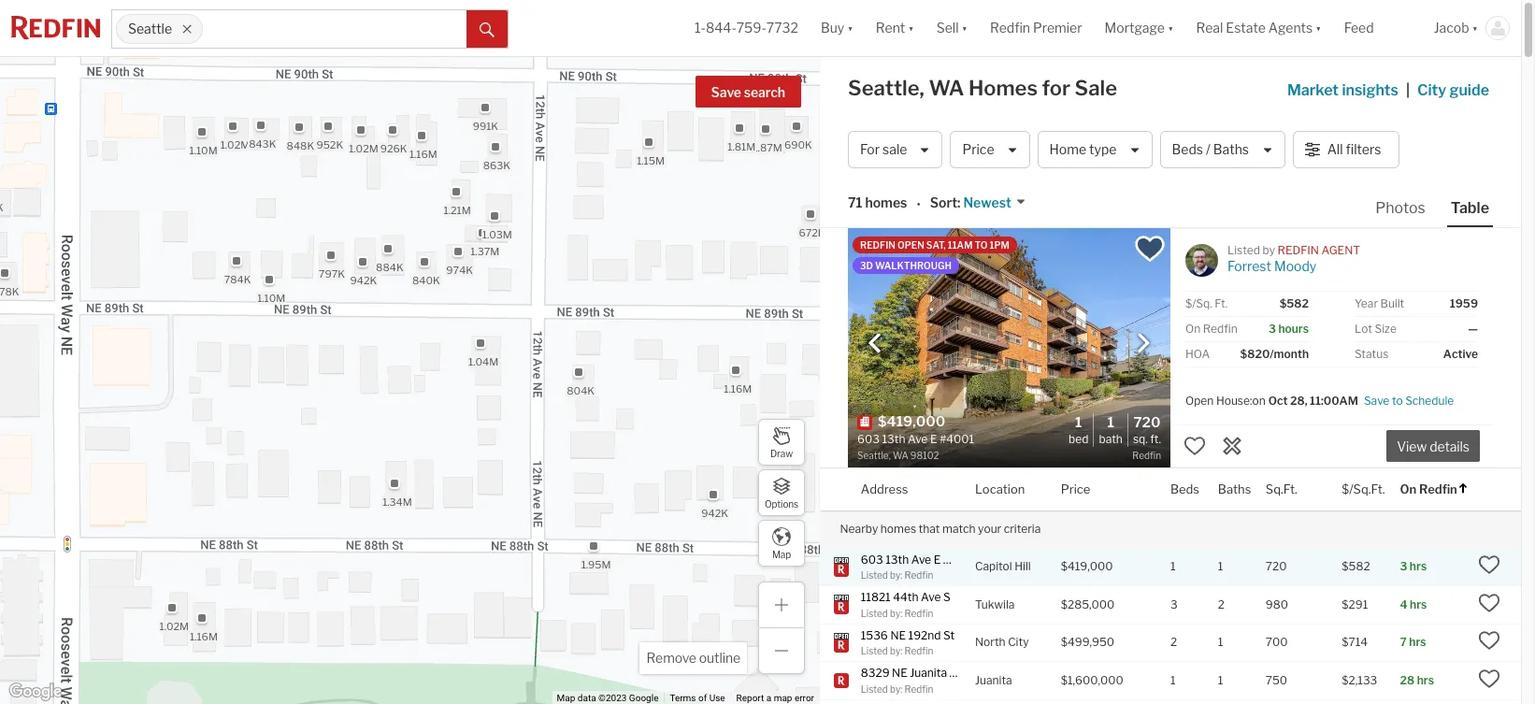 Task type: locate. For each thing, give the bounding box(es) containing it.
▾ right jacob
[[1472, 20, 1478, 36]]

3 ▾ from the left
[[962, 20, 968, 36]]

price down bed
[[1061, 481, 1091, 496]]

▾ right sell
[[962, 20, 968, 36]]

city right north
[[1008, 635, 1029, 649]]

1 horizontal spatial map
[[772, 548, 791, 560]]

location
[[975, 481, 1025, 496]]

▾ right the rent
[[908, 20, 914, 36]]

listed for juanita
[[861, 683, 888, 694]]

720 sq. ft.
[[1133, 414, 1161, 446]]

3 for 3 hrs
[[1400, 559, 1408, 574]]

1 vertical spatial 3
[[1400, 559, 1408, 574]]

lot
[[1355, 322, 1373, 336]]

listed inside listed by redfin agent forrest moody
[[1228, 243, 1260, 257]]

size
[[1375, 322, 1397, 336]]

3 right $285,000
[[1171, 597, 1178, 611]]

1 vertical spatial beds
[[1171, 481, 1200, 496]]

0 vertical spatial 2
[[1218, 597, 1225, 611]]

favorite this home image
[[1478, 554, 1501, 576], [1478, 630, 1501, 652]]

1 horizontal spatial $582
[[1342, 559, 1370, 574]]

1.10m
[[189, 144, 217, 157], [257, 292, 285, 305]]

3 for 3 hours
[[1269, 322, 1276, 336]]

homes inside 71 homes •
[[865, 195, 907, 211]]

0 vertical spatial city
[[1417, 81, 1447, 99]]

2 ▾ from the left
[[908, 20, 914, 36]]

1 vertical spatial ave
[[921, 590, 941, 604]]

sq.
[[1133, 432, 1148, 446]]

map
[[772, 548, 791, 560], [557, 693, 575, 703]]

1 favorite this home image from the top
[[1478, 554, 1501, 576]]

$/sq.
[[1186, 296, 1212, 310]]

0 vertical spatial $582
[[1280, 296, 1309, 310]]

hours
[[1279, 322, 1309, 336]]

1.03m
[[482, 229, 512, 242]]

rent ▾ button
[[876, 0, 914, 56]]

1 up bed
[[1075, 414, 1082, 431]]

797k
[[318, 268, 345, 281]]

favorite this home image
[[1184, 435, 1206, 457], [1478, 592, 1501, 614], [1478, 667, 1501, 690]]

north city
[[975, 635, 1029, 649]]

0 horizontal spatial 1.16m
[[189, 630, 217, 644]]

1 vertical spatial on
[[1400, 481, 1417, 496]]

favorite this home image for 3 hrs
[[1478, 554, 1501, 576]]

2 horizontal spatial 3
[[1400, 559, 1408, 574]]

2 left 980
[[1218, 597, 1225, 611]]

redfin down view details
[[1419, 481, 1457, 496]]

favorite this home image for $2,133
[[1478, 667, 1501, 690]]

848k
[[286, 139, 314, 152]]

redfin inside 603 13th ave e #4001 listed by: redfin
[[905, 569, 933, 581]]

1 horizontal spatial on
[[1400, 481, 1417, 496]]

redfin down 11821 44th ave s link at bottom right
[[905, 607, 933, 619]]

0 horizontal spatial $582
[[1280, 296, 1309, 310]]

sort :
[[930, 195, 961, 211]]

hrs up 4 hrs
[[1410, 559, 1427, 574]]

0 vertical spatial 942k
[[350, 274, 377, 287]]

agents
[[1269, 20, 1313, 36]]

3 by: from the top
[[890, 645, 903, 656]]

save left search at top
[[711, 84, 741, 100]]

0 vertical spatial favorite this home image
[[1478, 554, 1501, 576]]

listed down 11821
[[861, 607, 888, 619]]

3 hours
[[1269, 322, 1309, 336]]

0 vertical spatial ne
[[890, 628, 906, 642]]

homes for nearby
[[881, 521, 916, 535]]

juanita down north
[[975, 673, 1012, 687]]

listed down 8329
[[861, 683, 888, 694]]

beds left baths button
[[1171, 481, 1200, 496]]

price button up newest
[[950, 131, 1030, 168]]

2 favorite this home image from the top
[[1478, 630, 1501, 652]]

0 horizontal spatial 2
[[1171, 635, 1177, 649]]

0 vertical spatial price
[[963, 142, 994, 157]]

1 vertical spatial city
[[1008, 635, 1029, 649]]

0 vertical spatial on redfin
[[1186, 322, 1238, 336]]

942k left options
[[701, 507, 728, 520]]

None search field
[[203, 10, 467, 48]]

heading
[[857, 413, 1009, 463]]

863k
[[483, 159, 510, 172]]

2 horizontal spatial 1.16m
[[724, 382, 751, 395]]

5 ▾ from the left
[[1316, 20, 1322, 36]]

listed by redfin agent forrest moody
[[1228, 243, 1360, 274]]

photos
[[1376, 199, 1426, 217]]

▾ right 'agents'
[[1316, 20, 1322, 36]]

1 by: from the top
[[890, 569, 903, 581]]

schedule
[[1405, 393, 1454, 407]]

details
[[1430, 439, 1470, 455]]

0 horizontal spatial redfin
[[860, 239, 896, 251]]

by: down the 13th
[[890, 569, 903, 581]]

listed inside 11821 44th ave s listed by: redfin
[[861, 607, 888, 619]]

1-
[[695, 20, 706, 36]]

1 vertical spatial 942k
[[701, 507, 728, 520]]

7
[[1400, 635, 1407, 649]]

0 horizontal spatial 942k
[[350, 274, 377, 287]]

28 hrs
[[1400, 673, 1434, 687]]

▾ for mortgage ▾
[[1168, 20, 1174, 36]]

beds for beds
[[1171, 481, 1200, 496]]

map down options
[[772, 548, 791, 560]]

1.21m 1.37m
[[443, 203, 499, 258]]

1 right $1,600,000
[[1171, 673, 1176, 687]]

mortgage ▾ button
[[1094, 0, 1185, 56]]

0 horizontal spatial ft.
[[1150, 432, 1161, 446]]

0 vertical spatial 720
[[1134, 414, 1161, 431]]

942k down 884k
[[350, 274, 377, 287]]

1 horizontal spatial 2
[[1218, 597, 1225, 611]]

on redfin down view details
[[1400, 481, 1457, 496]]

mortgage ▾
[[1105, 20, 1174, 36]]

3 left hours
[[1269, 322, 1276, 336]]

on redfin down $/sq. ft.
[[1186, 322, 1238, 336]]

1 vertical spatial favorite this home image
[[1478, 592, 1501, 614]]

beds left / at the right top of page
[[1172, 142, 1203, 157]]

redfin inside 11821 44th ave s listed by: redfin
[[905, 607, 933, 619]]

premier
[[1033, 20, 1082, 36]]

ave inside 11821 44th ave s listed by: redfin
[[921, 590, 941, 604]]

0 horizontal spatial price
[[963, 142, 994, 157]]

newest button
[[961, 194, 1027, 212]]

1 vertical spatial map
[[557, 693, 575, 703]]

type
[[1089, 142, 1117, 157]]

$291
[[1342, 597, 1368, 611]]

0 vertical spatial beds
[[1172, 142, 1203, 157]]

720 up 980
[[1266, 559, 1287, 574]]

insights
[[1342, 81, 1399, 99]]

1 left 700
[[1218, 635, 1223, 649]]

on inside on redfin button
[[1400, 481, 1417, 496]]

hrs right the 7
[[1409, 635, 1427, 649]]

by: inside the 8329 ne juanita dr listed by: redfin
[[890, 683, 903, 694]]

0 vertical spatial 1.10m
[[189, 144, 217, 157]]

0 horizontal spatial price button
[[950, 131, 1030, 168]]

home type button
[[1037, 131, 1152, 168]]

hrs right 28
[[1417, 673, 1434, 687]]

view
[[1397, 439, 1427, 455]]

remove
[[647, 650, 696, 666]]

$/sq. ft.
[[1186, 296, 1228, 310]]

favorite this home image right the 28 hrs
[[1478, 667, 1501, 690]]

map left data
[[557, 693, 575, 703]]

1 horizontal spatial on redfin
[[1400, 481, 1457, 496]]

favorite button image
[[1134, 233, 1166, 265]]

0 horizontal spatial juanita
[[910, 666, 947, 680]]

0 horizontal spatial map
[[557, 693, 575, 703]]

juanita left dr
[[910, 666, 947, 680]]

redfin down 603 13th ave e #4001 link
[[905, 569, 933, 581]]

homes right 71
[[865, 195, 907, 211]]

$714
[[1342, 635, 1368, 649]]

on
[[1252, 393, 1266, 407]]

on down view
[[1400, 481, 1417, 496]]

to
[[1392, 393, 1403, 407]]

1 vertical spatial favorite this home image
[[1478, 630, 1501, 652]]

redfin inside the 8329 ne juanita dr listed by: redfin
[[905, 683, 933, 694]]

map inside 'map' button
[[772, 548, 791, 560]]

1 vertical spatial baths
[[1218, 481, 1251, 496]]

by: inside 11821 44th ave s listed by: redfin
[[890, 607, 903, 619]]

ave left s
[[921, 590, 941, 604]]

seattle,
[[848, 76, 925, 100]]

1 vertical spatial 1.10m
[[257, 292, 285, 305]]

hrs for 28 hrs
[[1417, 673, 1434, 687]]

1 horizontal spatial redfin
[[1278, 243, 1319, 257]]

redfin inside listed by redfin agent forrest moody
[[1278, 243, 1319, 257]]

1 horizontal spatial 3
[[1269, 322, 1276, 336]]

moody
[[1274, 258, 1317, 274]]

year
[[1355, 296, 1378, 310]]

71 homes •
[[848, 195, 921, 212]]

▾ for jacob ▾
[[1472, 20, 1478, 36]]

0 vertical spatial homes
[[865, 195, 907, 211]]

redfin up 3d
[[860, 239, 896, 251]]

759-
[[737, 20, 767, 36]]

beds inside button
[[1172, 142, 1203, 157]]

0 horizontal spatial 1.10m
[[189, 144, 217, 157]]

remove seattle image
[[181, 23, 192, 35]]

1 inside 1 bath
[[1107, 414, 1114, 431]]

forrest moody image
[[1174, 244, 1225, 295]]

listed up forrest
[[1228, 243, 1260, 257]]

991k
[[472, 119, 498, 132]]

agent
[[1322, 243, 1360, 257]]

1 down beds button
[[1171, 559, 1176, 574]]

0 vertical spatial on
[[1186, 322, 1201, 336]]

1.16m
[[409, 147, 437, 160], [724, 382, 751, 395], [189, 630, 217, 644]]

0 vertical spatial save
[[711, 84, 741, 100]]

listed down 1536
[[861, 645, 888, 656]]

0 horizontal spatial city
[[1008, 635, 1029, 649]]

1.02m
[[220, 139, 249, 152], [348, 142, 378, 155], [159, 620, 188, 633]]

by: down 1536 ne 192nd st link
[[890, 645, 903, 656]]

redfin up moody at the right
[[1278, 243, 1319, 257]]

on redfin
[[1186, 322, 1238, 336], [1400, 481, 1457, 496]]

720 inside 720 sq. ft.
[[1134, 414, 1161, 431]]

1 inside the 1 bed
[[1075, 414, 1082, 431]]

remove outline button
[[640, 642, 747, 674]]

ft. right the $/sq.
[[1215, 296, 1228, 310]]

favorite this home image right "7 hrs"
[[1478, 630, 1501, 652]]

1 horizontal spatial 720
[[1266, 559, 1287, 574]]

outline
[[699, 650, 741, 666]]

11:00am
[[1310, 393, 1358, 407]]

ne for 1536
[[890, 628, 906, 642]]

2 right the '$499,950'
[[1171, 635, 1177, 649]]

ave inside 603 13th ave e #4001 listed by: redfin
[[911, 552, 931, 566]]

ne right 8329
[[892, 666, 908, 680]]

favorite this home image right 4 hrs
[[1478, 592, 1501, 614]]

capitol hill
[[975, 559, 1031, 574]]

hrs for 7 hrs
[[1409, 635, 1427, 649]]

0 vertical spatial ave
[[911, 552, 931, 566]]

8329 ne juanita dr link
[[861, 666, 962, 681]]

672k
[[798, 226, 825, 239]]

homes
[[865, 195, 907, 211], [881, 521, 916, 535]]

homes for 71
[[865, 195, 907, 211]]

2 vertical spatial favorite this home image
[[1478, 667, 1501, 690]]

beds for beds / baths
[[1172, 142, 1203, 157]]

1 left 750
[[1218, 673, 1223, 687]]

report a map error
[[736, 693, 814, 703]]

redfin
[[990, 20, 1030, 36], [1203, 322, 1238, 336], [1419, 481, 1457, 496], [905, 569, 933, 581], [905, 607, 933, 619], [905, 645, 933, 656], [905, 683, 933, 694]]

ne inside 1536 ne 192nd st listed by: redfin
[[890, 628, 906, 642]]

1 horizontal spatial price button
[[1061, 468, 1091, 510]]

city right '|'
[[1417, 81, 1447, 99]]

favorite this home image for $291
[[1478, 592, 1501, 614]]

720 up sq.
[[1134, 414, 1161, 431]]

lot size
[[1355, 322, 1397, 336]]

0 vertical spatial map
[[772, 548, 791, 560]]

for sale
[[860, 142, 907, 157]]

ne
[[890, 628, 906, 642], [892, 666, 908, 680]]

price button down bed
[[1061, 468, 1091, 510]]

1 vertical spatial 720
[[1266, 559, 1287, 574]]

1 vertical spatial price button
[[1061, 468, 1091, 510]]

0 horizontal spatial on redfin
[[1186, 322, 1238, 336]]

1 vertical spatial homes
[[881, 521, 916, 535]]

0 vertical spatial ft.
[[1215, 296, 1228, 310]]

4 ▾ from the left
[[1168, 20, 1174, 36]]

google image
[[5, 680, 66, 704]]

0 vertical spatial baths
[[1213, 142, 1249, 157]]

1 down baths button
[[1218, 559, 1223, 574]]

1 ▾ from the left
[[847, 20, 853, 36]]

/
[[1206, 142, 1211, 157]]

by: for 11821
[[890, 607, 903, 619]]

$582 up hours
[[1280, 296, 1309, 310]]

save left to
[[1364, 393, 1390, 407]]

submit search image
[[480, 22, 495, 37]]

$419,000
[[1061, 559, 1113, 574]]

hrs right '4'
[[1410, 597, 1427, 611]]

1 vertical spatial ne
[[892, 666, 908, 680]]

▾ right mortgage
[[1168, 20, 1174, 36]]

by: inside 603 13th ave e #4001 listed by: redfin
[[890, 569, 903, 581]]

1536 ne 192nd st listed by: redfin
[[861, 628, 955, 656]]

1 horizontal spatial 1.10m
[[257, 292, 285, 305]]

listed down 603 at the right bottom of the page
[[861, 569, 888, 581]]

favorite button checkbox
[[1134, 233, 1166, 265]]

3 up '4'
[[1400, 559, 1408, 574]]

redfin down 8329 ne juanita dr link
[[905, 683, 933, 694]]

1 horizontal spatial price
[[1061, 481, 1091, 496]]

rent ▾
[[876, 20, 914, 36]]

1 vertical spatial ft.
[[1150, 432, 1161, 446]]

ave left e
[[911, 552, 931, 566]]

save search
[[711, 84, 785, 100]]

hrs for 3 hrs
[[1410, 559, 1427, 574]]

bed
[[1069, 432, 1089, 446]]

baths right / at the right top of page
[[1213, 142, 1249, 157]]

1 up bath
[[1107, 414, 1114, 431]]

favorite this home image right 3 hrs
[[1478, 554, 1501, 576]]

redfin left premier
[[990, 20, 1030, 36]]

listed inside 1536 ne 192nd st listed by: redfin
[[861, 645, 888, 656]]

0 vertical spatial price button
[[950, 131, 1030, 168]]

0 horizontal spatial save
[[711, 84, 741, 100]]

on up hoa
[[1186, 322, 1201, 336]]

map
[[774, 693, 792, 703]]

terms of use link
[[670, 693, 725, 703]]

28
[[1400, 673, 1415, 687]]

city
[[1417, 81, 1447, 99], [1008, 635, 1029, 649]]

redfin inside 1536 ne 192nd st listed by: redfin
[[905, 645, 933, 656]]

listed
[[1228, 243, 1260, 257], [861, 569, 888, 581], [861, 607, 888, 619], [861, 645, 888, 656], [861, 683, 888, 694]]

feed
[[1344, 20, 1374, 36]]

save search button
[[695, 76, 801, 108]]

by: inside 1536 ne 192nd st listed by: redfin
[[890, 645, 903, 656]]

redfin down 192nd
[[905, 645, 933, 656]]

ft. right sq.
[[1150, 432, 1161, 446]]

1 vertical spatial save
[[1364, 393, 1390, 407]]

0 horizontal spatial 720
[[1134, 414, 1161, 431]]

house:
[[1216, 393, 1252, 407]]

baths down x-out this home image at the right
[[1218, 481, 1251, 496]]

price up newest
[[963, 142, 994, 157]]

1 vertical spatial on redfin
[[1400, 481, 1457, 496]]

ne right 1536
[[890, 628, 906, 642]]

listed inside the 8329 ne juanita dr listed by: redfin
[[861, 683, 888, 694]]

homes up the 13th
[[881, 521, 916, 535]]

forrest
[[1228, 258, 1272, 274]]

980
[[1266, 597, 1288, 611]]

2 by: from the top
[[890, 607, 903, 619]]

929k
[[819, 370, 846, 383]]

4
[[1400, 597, 1408, 611]]

by: down 44th
[[890, 607, 903, 619]]

▾ right buy
[[847, 20, 853, 36]]

6 ▾ from the left
[[1472, 20, 1478, 36]]

all filters
[[1327, 142, 1381, 157]]

by: for 8329
[[890, 683, 903, 694]]

4 by: from the top
[[890, 683, 903, 694]]

estate
[[1226, 20, 1266, 36]]

0 vertical spatial 3
[[1269, 322, 1276, 336]]

by: down 8329 ne juanita dr link
[[890, 683, 903, 694]]

sq.ft.
[[1266, 481, 1297, 496]]

by: for 1536
[[890, 645, 903, 656]]

©2023
[[598, 693, 627, 703]]

oct
[[1269, 393, 1288, 407]]

1 horizontal spatial city
[[1417, 81, 1447, 99]]

0 horizontal spatial 3
[[1171, 597, 1178, 611]]

favorite this home image left x-out this home image at the right
[[1184, 435, 1206, 457]]

0 vertical spatial 1.16m
[[409, 147, 437, 160]]

$582 up '$291'
[[1342, 559, 1370, 574]]

ne inside the 8329 ne juanita dr listed by: redfin
[[892, 666, 908, 680]]



Task type: vqa. For each thing, say whether or not it's contained in the screenshot.


Task type: describe. For each thing, give the bounding box(es) containing it.
use
[[709, 693, 725, 703]]

newest
[[963, 195, 1012, 211]]

by
[[1263, 243, 1275, 257]]

sq.ft. button
[[1266, 468, 1297, 510]]

926k
[[380, 142, 407, 155]]

dr
[[950, 666, 962, 680]]

redfin inside "redfin open sat, 11am to 1pm 3d walkthrough"
[[860, 239, 896, 251]]

buy ▾ button
[[810, 0, 865, 56]]

13th
[[886, 552, 909, 566]]

listed for tukwila
[[861, 607, 888, 619]]

mortgage
[[1105, 20, 1165, 36]]

rent
[[876, 20, 905, 36]]

1.34m
[[382, 495, 412, 508]]

1 vertical spatial 1.16m
[[724, 382, 751, 395]]

720 for 720
[[1266, 559, 1287, 574]]

1 vertical spatial 2
[[1171, 635, 1177, 649]]

0 horizontal spatial on
[[1186, 322, 1201, 336]]

1 horizontal spatial 1.16m
[[409, 147, 437, 160]]

0 horizontal spatial 1.02m
[[159, 620, 188, 633]]

1959
[[1450, 296, 1478, 310]]

1 bed
[[1069, 414, 1089, 446]]

71
[[848, 195, 863, 211]]

44th
[[893, 590, 919, 604]]

e
[[934, 552, 941, 566]]

hrs for 4 hrs
[[1410, 597, 1427, 611]]

draw button
[[758, 419, 805, 466]]

terms
[[670, 693, 696, 703]]

next button image
[[1134, 333, 1153, 352]]

baths inside button
[[1213, 142, 1249, 157]]

1.15m
[[636, 154, 664, 167]]

8329 ne juanita dr listed by: redfin
[[861, 666, 962, 694]]

error
[[795, 693, 814, 703]]

ave for 13th
[[911, 552, 931, 566]]

beds button
[[1171, 468, 1200, 510]]

walkthrough
[[875, 260, 952, 271]]

match
[[943, 521, 976, 535]]

0 vertical spatial favorite this home image
[[1184, 435, 1206, 457]]

1 vertical spatial price
[[1061, 481, 1091, 496]]

2 vertical spatial 1.16m
[[189, 630, 217, 644]]

sale
[[1075, 76, 1117, 100]]

1.81m
[[727, 140, 755, 153]]

s
[[943, 590, 951, 604]]

nearby
[[840, 521, 878, 535]]

$/sq.ft. button
[[1342, 468, 1385, 510]]

market insights | city guide
[[1287, 81, 1489, 99]]

beds / baths
[[1172, 142, 1249, 157]]

map region
[[0, 0, 1015, 704]]

active
[[1444, 347, 1478, 361]]

forrest moody link
[[1228, 258, 1317, 274]]

nearby homes that match your criteria
[[840, 521, 1041, 535]]

ft. inside 720 sq. ft.
[[1150, 432, 1161, 446]]

map button
[[758, 520, 805, 567]]

11821 44th ave s link
[[861, 590, 958, 605]]

603 13th ave e #4001 link
[[861, 552, 978, 568]]

on redfin inside button
[[1400, 481, 1457, 496]]

1 bath
[[1099, 414, 1123, 446]]

all filters button
[[1293, 131, 1400, 168]]

11821 44th ave s listed by: redfin
[[861, 590, 951, 619]]

city guide link
[[1417, 79, 1493, 102]]

redfin down $/sq. ft.
[[1203, 322, 1238, 336]]

sell ▾ button
[[925, 0, 979, 56]]

buy
[[821, 20, 845, 36]]

603 13th ave e #4001 listed by: redfin
[[861, 552, 978, 581]]

ne for 8329
[[892, 666, 908, 680]]

table button
[[1447, 198, 1493, 227]]

map for map
[[772, 548, 791, 560]]

804k
[[566, 384, 594, 397]]

save inside 'button'
[[711, 84, 741, 100]]

price inside button
[[963, 142, 994, 157]]

bath
[[1099, 432, 1123, 446]]

terms of use
[[670, 693, 725, 703]]

data
[[578, 693, 596, 703]]

favorite this home image for 7 hrs
[[1478, 630, 1501, 652]]

redfin open sat, 11am to 1pm 3d walkthrough
[[860, 239, 1010, 271]]

open
[[898, 239, 924, 251]]

jacob
[[1434, 20, 1469, 36]]

11am
[[948, 239, 973, 251]]

|
[[1406, 81, 1410, 99]]

address button
[[861, 468, 908, 510]]

1 horizontal spatial ft.
[[1215, 296, 1228, 310]]

1pm
[[990, 239, 1010, 251]]

1 horizontal spatial 1.02m
[[220, 139, 249, 152]]

options button
[[758, 469, 805, 516]]

all
[[1327, 142, 1343, 157]]

map data ©2023 google
[[557, 693, 659, 703]]

of
[[698, 693, 707, 703]]

1 horizontal spatial 942k
[[701, 507, 728, 520]]

sale
[[883, 142, 907, 157]]

photo of 603 13th ave e #4001, seattle, wa 98102 image
[[848, 228, 1171, 468]]

28,
[[1290, 393, 1308, 407]]

1536 ne 192nd st link
[[861, 628, 958, 643]]

map for map data ©2023 google
[[557, 693, 575, 703]]

•
[[917, 196, 921, 212]]

home
[[1050, 142, 1087, 157]]

8329
[[861, 666, 890, 680]]

720 for 720 sq. ft.
[[1134, 414, 1161, 431]]

a
[[766, 693, 772, 703]]

750
[[1266, 673, 1288, 687]]

▾ for buy ▾
[[847, 20, 853, 36]]

603
[[861, 552, 883, 566]]

▾ for sell ▾
[[962, 20, 968, 36]]

7 hrs
[[1400, 635, 1427, 649]]

for sale button
[[848, 131, 943, 168]]

▾ for rent ▾
[[908, 20, 914, 36]]

$/sq.ft.
[[1342, 481, 1385, 496]]

capitol
[[975, 559, 1012, 574]]

ave for 44th
[[921, 590, 941, 604]]

previous button image
[[866, 333, 885, 352]]

2 horizontal spatial 1.02m
[[348, 142, 378, 155]]

sell ▾ button
[[937, 0, 968, 56]]

filters
[[1346, 142, 1381, 157]]

1 horizontal spatial save
[[1364, 393, 1390, 407]]

listed for north city
[[861, 645, 888, 656]]

listed inside 603 13th ave e #4001 listed by: redfin
[[861, 569, 888, 581]]

1 horizontal spatial juanita
[[975, 673, 1012, 687]]

juanita inside the 8329 ne juanita dr listed by: redfin
[[910, 666, 947, 680]]

2 vertical spatial 3
[[1171, 597, 1178, 611]]

criteria
[[1004, 521, 1041, 535]]

view details link
[[1387, 428, 1480, 462]]

192nd
[[908, 628, 941, 642]]

1 vertical spatial $582
[[1342, 559, 1370, 574]]

home type
[[1050, 142, 1117, 157]]

884k
[[375, 261, 403, 274]]

x-out this home image
[[1221, 435, 1244, 457]]

sell ▾
[[937, 20, 968, 36]]



